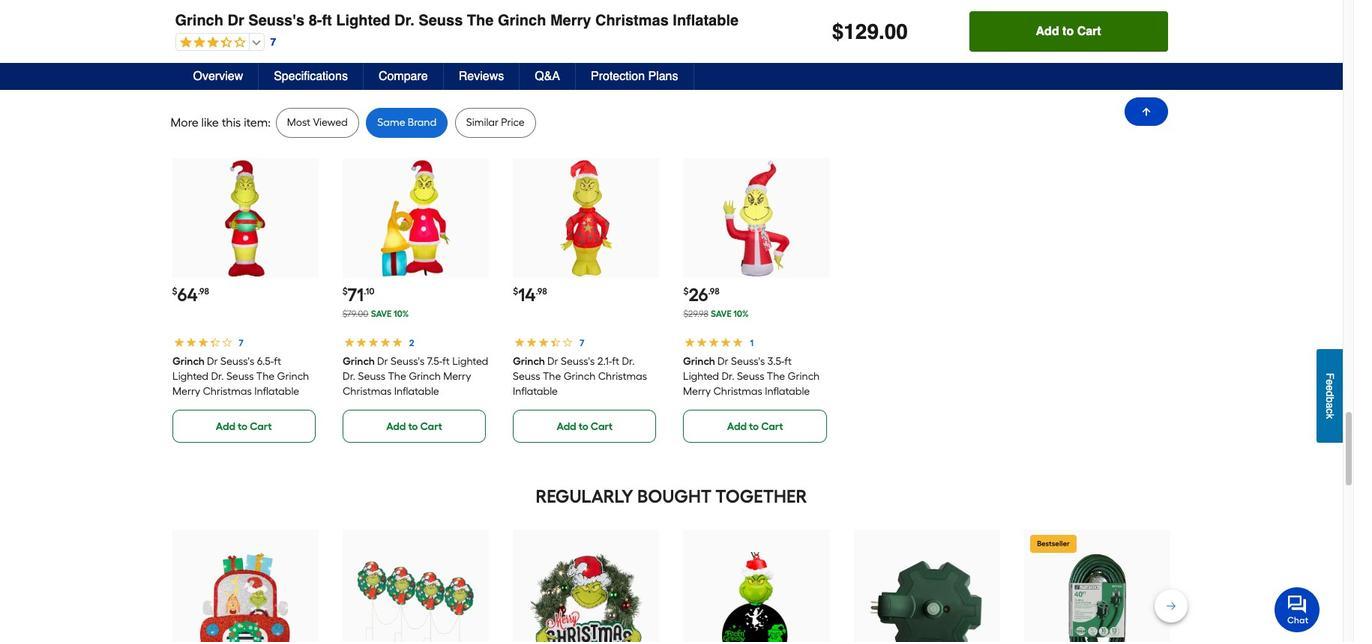 Task type: describe. For each thing, give the bounding box(es) containing it.
like
[[721, 8, 755, 30]]

grinch inside dr seuss's 3.5-ft lighted dr. seuss the grinch merry christmas inflatable
[[788, 371, 820, 384]]

most viewed
[[287, 117, 348, 129]]

most
[[287, 117, 311, 129]]

christmas for dr seuss's 6.5-ft lighted dr. seuss the grinch merry christmas inflatable
[[203, 386, 252, 399]]

10% for 71
[[394, 309, 409, 320]]

together
[[716, 486, 807, 508]]

customers for customers ultimately bought
[[335, 63, 387, 76]]

seuss's for dr seuss's 2.1-ft dr. seuss the grinch christmas inflatable
[[561, 356, 595, 369]]

7.5-
[[427, 356, 442, 369]]

seuss for dr seuss's 3.5-ft lighted dr. seuss the grinch merry christmas inflatable
[[738, 371, 765, 384]]

26
[[689, 285, 708, 306]]

:
[[268, 116, 271, 130]]

to inside add to cart button
[[1063, 25, 1074, 38]]

add to cart inside button
[[1036, 25, 1102, 38]]

cart for dr seuss's 6.5-ft lighted dr. seuss the grinch merry christmas inflatable
[[250, 421, 272, 434]]

k
[[1325, 414, 1337, 419]]

7
[[270, 36, 276, 48]]

$ 14 .98
[[513, 285, 547, 306]]

add to cart link for 3.5-
[[684, 411, 827, 444]]

inflatable for dr seuss's 7.5-ft lighted dr. seuss the grinch merry christmas inflatable
[[394, 386, 439, 399]]

14 list item
[[513, 159, 660, 444]]

add to cart button
[[970, 11, 1168, 52]]

grinch dr seuss's 8-ft lighted dr. seuss the grinch merry christmas inflatable
[[175, 12, 739, 29]]

same brand
[[377, 117, 437, 129]]

.98 for 64
[[198, 287, 209, 297]]

you may also like
[[588, 8, 755, 30]]

0 vertical spatial viewed
[[266, 63, 301, 76]]

$29.98
[[684, 309, 709, 320]]

.10
[[364, 287, 375, 297]]

cart for dr seuss's 2.1-ft dr. seuss the grinch christmas inflatable
[[591, 421, 613, 434]]

129
[[844, 20, 879, 44]]

grinch inside "dr seuss's 7.5-ft lighted dr. seuss the grinch merry christmas inflatable"
[[409, 371, 441, 384]]

protection
[[591, 70, 645, 83]]

inflatable inside dr seuss's 2.1-ft dr. seuss the grinch christmas inflatable
[[513, 386, 558, 399]]

reviews
[[459, 70, 504, 83]]

$79.00 save 10%
[[343, 309, 409, 320]]

grinch inside dr seuss's 6.5-ft lighted dr. seuss the grinch merry christmas inflatable
[[277, 371, 309, 384]]

add to cart for dr seuss's 3.5-ft lighted dr. seuss the grinch merry christmas inflatable
[[727, 421, 783, 434]]

b
[[1325, 397, 1337, 403]]

$29.98 save 10%
[[684, 309, 749, 320]]

compare button
[[364, 63, 444, 90]]

seuss's up 7
[[248, 12, 305, 29]]

ft for dr seuss's 2.1-ft dr. seuss the grinch christmas inflatable
[[612, 356, 620, 369]]

add for dr seuss's 7.5-ft lighted dr. seuss the grinch merry christmas inflatable
[[386, 421, 406, 434]]

00
[[885, 20, 908, 44]]

$ for 71
[[343, 287, 348, 297]]

may
[[629, 8, 666, 30]]

dr. for dr seuss's 3.5-ft lighted dr. seuss the grinch merry christmas inflatable
[[722, 371, 735, 384]]

save for 71
[[371, 309, 392, 320]]

holiday living 15-amp 3-wire grounding single to four green basic standard adapter image
[[869, 553, 986, 643]]

$ 26 .98
[[684, 285, 720, 306]]

ft for dr seuss's 3.5-ft lighted dr. seuss the grinch merry christmas inflatable
[[785, 356, 792, 369]]

seuss inside dr seuss's 2.1-ft dr. seuss the grinch christmas inflatable
[[513, 371, 541, 384]]

regularly bought together
[[536, 486, 807, 508]]

add for dr seuss's 2.1-ft dr. seuss the grinch christmas inflatable
[[557, 421, 577, 434]]

to for dr seuss's 6.5-ft lighted dr. seuss the grinch merry christmas inflatable
[[238, 421, 248, 434]]

1 horizontal spatial viewed
[[313, 117, 348, 129]]

inflatable for dr seuss's 3.5-ft lighted dr. seuss the grinch merry christmas inflatable
[[766, 386, 811, 399]]

f e e d b a c k
[[1325, 373, 1337, 419]]

3.4 stars image
[[176, 36, 246, 50]]

71
[[348, 285, 364, 306]]

q&a
[[535, 70, 560, 83]]

seuss's for dr seuss's 7.5-ft lighted dr. seuss the grinch merry christmas inflatable
[[391, 356, 425, 369]]

grinch the grinch 41.93-in car yard decoration with white led lights image
[[187, 553, 304, 643]]

cart inside add to cart button
[[1078, 25, 1102, 38]]

add to cart for dr seuss's 6.5-ft lighted dr. seuss the grinch merry christmas inflatable
[[216, 421, 272, 434]]

.98 for 14
[[536, 287, 547, 297]]

grinch dr seuss's 2.1-ft dr. seuss the grinch christmas inflatable image
[[528, 160, 645, 277]]

dr seuss's 3.5-ft lighted dr. seuss the grinch merry christmas inflatable
[[684, 356, 820, 399]]

d
[[1325, 391, 1337, 397]]

reviews button
[[444, 63, 520, 90]]

merry for dr seuss's 6.5-ft lighted dr. seuss the grinch merry christmas inflatable
[[172, 386, 200, 399]]

grinch lightshow 4-marker white licensed christmas pathway markers image
[[357, 553, 474, 643]]

3.5-
[[768, 356, 785, 369]]

item
[[244, 116, 268, 130]]

specifications button
[[259, 63, 364, 90]]

dr for dr seuss's 2.1-ft dr. seuss the grinch christmas inflatable
[[548, 356, 559, 369]]

1 e from the top
[[1325, 379, 1337, 385]]

64 list item
[[172, 159, 319, 444]]

similar
[[466, 117, 499, 129]]

bestseller link
[[1025, 531, 1171, 643]]

to for dr seuss's 3.5-ft lighted dr. seuss the grinch merry christmas inflatable
[[749, 421, 759, 434]]

grinch 17.32-in lighted decoration dr. seuss the grinch merry christmas battery-operated batteries included christmas decor image
[[528, 553, 645, 643]]

$ 71 .10
[[343, 285, 375, 306]]

add to cart for dr seuss's 2.1-ft dr. seuss the grinch christmas inflatable
[[557, 421, 613, 434]]

f e e d b a c k button
[[1317, 349, 1343, 443]]

dr. for dr seuss's 7.5-ft lighted dr. seuss the grinch merry christmas inflatable
[[343, 371, 355, 384]]

add to cart for dr seuss's 7.5-ft lighted dr. seuss the grinch merry christmas inflatable
[[386, 421, 442, 434]]

q&a button
[[520, 63, 576, 90]]

plans
[[648, 70, 678, 83]]



Task type: vqa. For each thing, say whether or not it's contained in the screenshot.
leftmost 10%
yes



Task type: locate. For each thing, give the bounding box(es) containing it.
the inside "dr seuss's 7.5-ft lighted dr. seuss the grinch merry christmas inflatable"
[[388, 371, 406, 384]]

f
[[1325, 373, 1337, 380]]

2 10% from the left
[[734, 309, 749, 320]]

customers ultimately bought
[[335, 63, 475, 76]]

add to cart link down "dr seuss's 7.5-ft lighted dr. seuss the grinch merry christmas inflatable" in the left bottom of the page
[[343, 411, 486, 444]]

similar price
[[466, 117, 525, 129]]

merry inside "dr seuss's 7.5-ft lighted dr. seuss the grinch merry christmas inflatable"
[[443, 371, 471, 384]]

seuss's left 3.5-
[[732, 356, 766, 369]]

add to cart link inside 26 list item
[[684, 411, 827, 444]]

cart for dr seuss's 3.5-ft lighted dr. seuss the grinch merry christmas inflatable
[[761, 421, 783, 434]]

the
[[467, 12, 494, 29], [256, 371, 274, 384], [388, 371, 406, 384], [543, 371, 561, 384], [768, 371, 786, 384]]

the for dr seuss's 3.5-ft lighted dr. seuss the grinch merry christmas inflatable
[[768, 371, 786, 384]]

christmas for dr seuss's 3.5-ft lighted dr. seuss the grinch merry christmas inflatable
[[714, 386, 763, 399]]

the for dr seuss's 7.5-ft lighted dr. seuss the grinch merry christmas inflatable
[[388, 371, 406, 384]]

dr inside dr seuss's 3.5-ft lighted dr. seuss the grinch merry christmas inflatable
[[718, 356, 729, 369]]

customers for customers also viewed
[[189, 63, 241, 76]]

regularly bought together heading
[[171, 483, 1173, 513]]

to inside 26 list item
[[749, 421, 759, 434]]

$ for 129
[[832, 20, 844, 44]]

grinch dr seuss's 3.5-ft lighted dr. seuss the grinch merry christmas inflatable image
[[698, 160, 816, 277]]

save right $29.98
[[711, 309, 732, 320]]

$ for 14
[[513, 287, 518, 297]]

seuss's inside "dr seuss's 7.5-ft lighted dr. seuss the grinch merry christmas inflatable"
[[391, 356, 425, 369]]

bought
[[638, 486, 712, 508]]

2 save from the left
[[711, 309, 732, 320]]

the inside dr seuss's 6.5-ft lighted dr. seuss the grinch merry christmas inflatable
[[256, 371, 274, 384]]

seuss's inside dr seuss's 3.5-ft lighted dr. seuss the grinch merry christmas inflatable
[[732, 356, 766, 369]]

1 .98 from the left
[[198, 287, 209, 297]]

10% for 26
[[734, 309, 749, 320]]

seuss's inside dr seuss's 2.1-ft dr. seuss the grinch christmas inflatable
[[561, 356, 595, 369]]

this
[[222, 116, 241, 130]]

add to cart link for 6.5-
[[172, 411, 316, 444]]

1 add to cart link from the left
[[172, 411, 316, 444]]

protection plans button
[[576, 63, 694, 90]]

christmas
[[596, 12, 669, 29], [598, 371, 647, 384], [203, 386, 252, 399], [343, 386, 392, 399], [714, 386, 763, 399]]

dr. inside dr seuss's 6.5-ft lighted dr. seuss the grinch merry christmas inflatable
[[211, 371, 224, 384]]

add inside 71 "list item"
[[386, 421, 406, 434]]

to for dr seuss's 7.5-ft lighted dr. seuss the grinch merry christmas inflatable
[[408, 421, 418, 434]]

add to cart link for 2.1-
[[513, 411, 657, 444]]

1 10% from the left
[[394, 309, 409, 320]]

3 .98 from the left
[[708, 287, 720, 297]]

0 horizontal spatial viewed
[[266, 63, 301, 76]]

71 list item
[[343, 159, 489, 444]]

$ 64 .98
[[172, 285, 209, 306]]

a
[[1325, 403, 1337, 409]]

the inside dr seuss's 3.5-ft lighted dr. seuss the grinch merry christmas inflatable
[[768, 371, 786, 384]]

dr left "2.1-"
[[548, 356, 559, 369]]

the inside dr seuss's 2.1-ft dr. seuss the grinch christmas inflatable
[[543, 371, 561, 384]]

dr inside "dr seuss's 7.5-ft lighted dr. seuss the grinch merry christmas inflatable"
[[377, 356, 388, 369]]

seuss inside dr seuss's 6.5-ft lighted dr. seuss the grinch merry christmas inflatable
[[226, 371, 254, 384]]

$ for 64
[[172, 287, 177, 297]]

cart inside 14 list item
[[591, 421, 613, 434]]

seuss's for dr seuss's 6.5-ft lighted dr. seuss the grinch merry christmas inflatable
[[220, 356, 254, 369]]

ft inside dr seuss's 3.5-ft lighted dr. seuss the grinch merry christmas inflatable
[[785, 356, 792, 369]]

0 horizontal spatial 10%
[[394, 309, 409, 320]]

ft
[[322, 12, 332, 29], [274, 356, 281, 369], [442, 356, 450, 369], [612, 356, 620, 369], [785, 356, 792, 369]]

to for dr seuss's 2.1-ft dr. seuss the grinch christmas inflatable
[[579, 421, 589, 434]]

dr seuss's 7.5-ft lighted dr. seuss the grinch merry christmas inflatable
[[343, 356, 488, 399]]

.
[[879, 20, 885, 44]]

dr down $29.98 save 10%
[[718, 356, 729, 369]]

add to cart inside 26 list item
[[727, 421, 783, 434]]

specifications
[[274, 70, 348, 83]]

seuss's left "2.1-"
[[561, 356, 595, 369]]

price
[[501, 117, 525, 129]]

christmas for dr seuss's 7.5-ft lighted dr. seuss the grinch merry christmas inflatable
[[343, 386, 392, 399]]

3 add to cart link from the left
[[513, 411, 657, 444]]

ft inside dr seuss's 6.5-ft lighted dr. seuss the grinch merry christmas inflatable
[[274, 356, 281, 369]]

bestseller
[[1037, 540, 1070, 549]]

like
[[201, 116, 219, 130]]

dr
[[228, 12, 244, 29], [207, 356, 218, 369], [377, 356, 388, 369], [548, 356, 559, 369], [718, 356, 729, 369]]

1 vertical spatial viewed
[[313, 117, 348, 129]]

christmas inside dr seuss's 3.5-ft lighted dr. seuss the grinch merry christmas inflatable
[[714, 386, 763, 399]]

cart
[[1078, 25, 1102, 38], [250, 421, 272, 434], [420, 421, 442, 434], [591, 421, 613, 434], [761, 421, 783, 434]]

seuss's left 6.5-
[[220, 356, 254, 369]]

0 horizontal spatial customers
[[189, 63, 241, 76]]

utilitech outdoor extension cord 40-ft 16 / 3-prong outdoor sjtw light duty general extension cord image
[[1039, 553, 1157, 643]]

ft for dr seuss's 6.5-ft lighted dr. seuss the grinch merry christmas inflatable
[[274, 356, 281, 369]]

dr.
[[395, 12, 415, 29], [622, 356, 635, 369], [211, 371, 224, 384], [343, 371, 355, 384], [722, 371, 735, 384]]

2.1-
[[598, 356, 612, 369]]

dr. for dr seuss's 6.5-ft lighted dr. seuss the grinch merry christmas inflatable
[[211, 371, 224, 384]]

$ inside $ 26 .98
[[684, 287, 689, 297]]

seuss for dr seuss's 7.5-ft lighted dr. seuss the grinch merry christmas inflatable
[[358, 371, 385, 384]]

$ 129 . 00
[[832, 20, 908, 44]]

2 horizontal spatial .98
[[708, 287, 720, 297]]

regularly
[[536, 486, 634, 508]]

lighted for dr seuss's 7.5-ft lighted dr. seuss the grinch merry christmas inflatable
[[452, 356, 488, 369]]

14
[[518, 285, 536, 306]]

ft inside dr seuss's 2.1-ft dr. seuss the grinch christmas inflatable
[[612, 356, 620, 369]]

e
[[1325, 379, 1337, 385], [1325, 385, 1337, 391]]

add to cart inside 71 "list item"
[[386, 421, 442, 434]]

merry inside dr seuss's 3.5-ft lighted dr. seuss the grinch merry christmas inflatable
[[684, 386, 712, 399]]

cart for dr seuss's 7.5-ft lighted dr. seuss the grinch merry christmas inflatable
[[420, 421, 442, 434]]

inflatable inside dr seuss's 3.5-ft lighted dr. seuss the grinch merry christmas inflatable
[[766, 386, 811, 399]]

cart inside 71 "list item"
[[420, 421, 442, 434]]

save inside 26 list item
[[711, 309, 732, 320]]

0 vertical spatial also
[[670, 8, 717, 30]]

lighted inside "dr seuss's 7.5-ft lighted dr. seuss the grinch merry christmas inflatable"
[[452, 356, 488, 369]]

christmas inside dr seuss's 6.5-ft lighted dr. seuss the grinch merry christmas inflatable
[[203, 386, 252, 399]]

1 customers from the left
[[189, 63, 241, 76]]

1 horizontal spatial save
[[711, 309, 732, 320]]

6.5-
[[257, 356, 274, 369]]

save inside 71 "list item"
[[371, 309, 392, 320]]

dr. inside "dr seuss's 7.5-ft lighted dr. seuss the grinch merry christmas inflatable"
[[343, 371, 355, 384]]

c
[[1325, 409, 1337, 414]]

add for dr seuss's 3.5-ft lighted dr. seuss the grinch merry christmas inflatable
[[727, 421, 747, 434]]

add inside 14 list item
[[557, 421, 577, 434]]

dr seuss's 2.1-ft dr. seuss the grinch christmas inflatable
[[513, 356, 647, 399]]

10% inside 26 list item
[[734, 309, 749, 320]]

lighted for dr seuss's 3.5-ft lighted dr. seuss the grinch merry christmas inflatable
[[684, 371, 720, 384]]

add to cart inside 64 list item
[[216, 421, 272, 434]]

add inside 26 list item
[[727, 421, 747, 434]]

64
[[177, 285, 198, 306]]

1 horizontal spatial customers
[[335, 63, 387, 76]]

to
[[1063, 25, 1074, 38], [238, 421, 248, 434], [408, 421, 418, 434], [579, 421, 589, 434], [749, 421, 759, 434]]

seuss inside dr seuss's 3.5-ft lighted dr. seuss the grinch merry christmas inflatable
[[738, 371, 765, 384]]

seuss's
[[248, 12, 305, 29], [220, 356, 254, 369], [391, 356, 425, 369], [561, 356, 595, 369], [732, 356, 766, 369]]

4 add to cart link from the left
[[684, 411, 827, 444]]

overview
[[193, 70, 243, 83]]

dr left 6.5-
[[207, 356, 218, 369]]

christmas inside "dr seuss's 7.5-ft lighted dr. seuss the grinch merry christmas inflatable"
[[343, 386, 392, 399]]

add to cart
[[1036, 25, 1102, 38], [216, 421, 272, 434], [386, 421, 442, 434], [557, 421, 613, 434], [727, 421, 783, 434]]

ft inside "dr seuss's 7.5-ft lighted dr. seuss the grinch merry christmas inflatable"
[[442, 356, 450, 369]]

add to cart link down dr seuss's 6.5-ft lighted dr. seuss the grinch merry christmas inflatable
[[172, 411, 316, 444]]

add inside add to cart button
[[1036, 25, 1060, 38]]

save down .10
[[371, 309, 392, 320]]

0 horizontal spatial .98
[[198, 287, 209, 297]]

to inside 14 list item
[[579, 421, 589, 434]]

lighted inside dr seuss's 3.5-ft lighted dr. seuss the grinch merry christmas inflatable
[[684, 371, 720, 384]]

lighted for dr seuss's 6.5-ft lighted dr. seuss the grinch merry christmas inflatable
[[172, 371, 208, 384]]

seuss's for dr seuss's 3.5-ft lighted dr. seuss the grinch merry christmas inflatable
[[732, 356, 766, 369]]

add to cart link
[[172, 411, 316, 444], [343, 411, 486, 444], [513, 411, 657, 444], [684, 411, 827, 444]]

dr for dr seuss's 6.5-ft lighted dr. seuss the grinch merry christmas inflatable
[[207, 356, 218, 369]]

.98 inside $ 14 .98
[[536, 287, 547, 297]]

1 save from the left
[[371, 309, 392, 320]]

seuss's inside dr seuss's 6.5-ft lighted dr. seuss the grinch merry christmas inflatable
[[220, 356, 254, 369]]

lighted
[[336, 12, 390, 29], [452, 356, 488, 369], [172, 371, 208, 384], [684, 371, 720, 384]]

protection plans
[[591, 70, 678, 83]]

dr inside dr seuss's 6.5-ft lighted dr. seuss the grinch merry christmas inflatable
[[207, 356, 218, 369]]

brand
[[408, 117, 437, 129]]

grinch inside dr seuss's 2.1-ft dr. seuss the grinch christmas inflatable
[[564, 371, 596, 384]]

add
[[1036, 25, 1060, 38], [216, 421, 236, 434], [386, 421, 406, 434], [557, 421, 577, 434], [727, 421, 747, 434]]

add to cart link down dr seuss's 3.5-ft lighted dr. seuss the grinch merry christmas inflatable in the right of the page
[[684, 411, 827, 444]]

1 horizontal spatial 10%
[[734, 309, 749, 320]]

add for dr seuss's 6.5-ft lighted dr. seuss the grinch merry christmas inflatable
[[216, 421, 236, 434]]

dr inside dr seuss's 2.1-ft dr. seuss the grinch christmas inflatable
[[548, 356, 559, 369]]

to inside 71 "list item"
[[408, 421, 418, 434]]

christmas inside dr seuss's 2.1-ft dr. seuss the grinch christmas inflatable
[[598, 371, 647, 384]]

$79.00
[[343, 309, 369, 320]]

2 e from the top
[[1325, 385, 1337, 391]]

also
[[670, 8, 717, 30], [244, 63, 264, 76]]

2 customers from the left
[[335, 63, 387, 76]]

dr for dr seuss's 3.5-ft lighted dr. seuss the grinch merry christmas inflatable
[[718, 356, 729, 369]]

merry for dr seuss's 3.5-ft lighted dr. seuss the grinch merry christmas inflatable
[[684, 386, 712, 399]]

.98 for 26
[[708, 287, 720, 297]]

more
[[171, 116, 199, 130]]

grinch dr seuss's 7.5-ft lighted dr. seuss the grinch merry christmas inflatable image
[[357, 160, 474, 277]]

10% right $29.98
[[734, 309, 749, 320]]

grinch
[[175, 12, 223, 29], [498, 12, 546, 29], [172, 356, 204, 369], [343, 356, 375, 369], [513, 356, 545, 369], [684, 356, 716, 369], [277, 371, 309, 384], [409, 371, 441, 384], [564, 371, 596, 384], [788, 371, 820, 384]]

e up "b" on the right bottom
[[1325, 385, 1337, 391]]

to inside 64 list item
[[238, 421, 248, 434]]

add inside 64 list item
[[216, 421, 236, 434]]

10%
[[394, 309, 409, 320], [734, 309, 749, 320]]

$
[[832, 20, 844, 44], [172, 287, 177, 297], [343, 287, 348, 297], [513, 287, 518, 297], [684, 287, 689, 297]]

10% right $79.00
[[394, 309, 409, 320]]

ft for dr seuss's 7.5-ft lighted dr. seuss the grinch merry christmas inflatable
[[442, 356, 450, 369]]

more like this item :
[[171, 116, 271, 130]]

inflatable inside dr seuss's 6.5-ft lighted dr. seuss the grinch merry christmas inflatable
[[254, 386, 299, 399]]

add to cart link inside 71 "list item"
[[343, 411, 486, 444]]

add to cart link inside 64 list item
[[172, 411, 316, 444]]

ultimately
[[389, 63, 438, 76]]

viewed down 7
[[266, 63, 301, 76]]

merry inside dr seuss's 6.5-ft lighted dr. seuss the grinch merry christmas inflatable
[[172, 386, 200, 399]]

seuss inside "dr seuss's 7.5-ft lighted dr. seuss the grinch merry christmas inflatable"
[[358, 371, 385, 384]]

overview button
[[178, 63, 259, 90]]

save
[[371, 309, 392, 320], [711, 309, 732, 320]]

bought
[[440, 63, 475, 76]]

2 add to cart link from the left
[[343, 411, 486, 444]]

$ for 26
[[684, 287, 689, 297]]

1 horizontal spatial also
[[670, 8, 717, 30]]

also left like
[[670, 8, 717, 30]]

merry
[[550, 12, 591, 29], [443, 371, 471, 384], [172, 386, 200, 399], [684, 386, 712, 399]]

add to cart link inside 14 list item
[[513, 411, 657, 444]]

customers also viewed
[[189, 63, 301, 76]]

2 .98 from the left
[[536, 287, 547, 297]]

26 list item
[[684, 159, 830, 444]]

lighted inside dr seuss's 6.5-ft lighted dr. seuss the grinch merry christmas inflatable
[[172, 371, 208, 384]]

dr seuss's 6.5-ft lighted dr. seuss the grinch merry christmas inflatable
[[172, 356, 309, 399]]

viewed right the most
[[313, 117, 348, 129]]

inflatable inside "dr seuss's 7.5-ft lighted dr. seuss the grinch merry christmas inflatable"
[[394, 386, 439, 399]]

arrow up image
[[1140, 106, 1152, 118]]

customers
[[189, 63, 241, 76], [335, 63, 387, 76]]

same
[[377, 117, 405, 129]]

grinch dr seuss's 6.5-ft lighted dr. seuss the grinch merry christmas inflatable image
[[187, 160, 304, 277]]

seuss's left 7.5-
[[391, 356, 425, 369]]

you
[[588, 8, 625, 30]]

dr. inside dr seuss's 3.5-ft lighted dr. seuss the grinch merry christmas inflatable
[[722, 371, 735, 384]]

8-
[[309, 12, 322, 29]]

dr for dr seuss's 7.5-ft lighted dr. seuss the grinch merry christmas inflatable
[[377, 356, 388, 369]]

grinch lightshow multi-function multicolor electrical outlet solid christmas indoor/outdoor light show projector image
[[698, 553, 816, 643]]

save for 26
[[711, 309, 732, 320]]

viewed
[[266, 63, 301, 76], [313, 117, 348, 129]]

0 horizontal spatial also
[[244, 63, 264, 76]]

seuss
[[419, 12, 463, 29], [226, 371, 254, 384], [358, 371, 385, 384], [513, 371, 541, 384], [738, 371, 765, 384]]

0 horizontal spatial save
[[371, 309, 392, 320]]

.98 inside $ 64 .98
[[198, 287, 209, 297]]

inflatable
[[673, 12, 739, 29], [254, 386, 299, 399], [394, 386, 439, 399], [513, 386, 558, 399], [766, 386, 811, 399]]

the for dr seuss's 6.5-ft lighted dr. seuss the grinch merry christmas inflatable
[[256, 371, 274, 384]]

add to cart link for 7.5-
[[343, 411, 486, 444]]

$ inside $ 64 .98
[[172, 287, 177, 297]]

cart inside 26 list item
[[761, 421, 783, 434]]

$ inside $ 71 .10
[[343, 287, 348, 297]]

.98 inside $ 26 .98
[[708, 287, 720, 297]]

also right overview
[[244, 63, 264, 76]]

e up d
[[1325, 379, 1337, 385]]

1 horizontal spatial .98
[[536, 287, 547, 297]]

dr down $79.00 save 10%
[[377, 356, 388, 369]]

cart inside 64 list item
[[250, 421, 272, 434]]

dr up 3.4 stars image on the top left
[[228, 12, 244, 29]]

compare
[[379, 70, 428, 83]]

10% inside 71 "list item"
[[394, 309, 409, 320]]

chat invite button image
[[1275, 587, 1321, 633]]

add to cart link down dr seuss's 2.1-ft dr. seuss the grinch christmas inflatable
[[513, 411, 657, 444]]

add to cart inside 14 list item
[[557, 421, 613, 434]]

1 vertical spatial also
[[244, 63, 264, 76]]

merry for dr seuss's 7.5-ft lighted dr. seuss the grinch merry christmas inflatable
[[443, 371, 471, 384]]

$ inside $ 14 .98
[[513, 287, 518, 297]]

dr. inside dr seuss's 2.1-ft dr. seuss the grinch christmas inflatable
[[622, 356, 635, 369]]

inflatable for dr seuss's 6.5-ft lighted dr. seuss the grinch merry christmas inflatable
[[254, 386, 299, 399]]

.98
[[198, 287, 209, 297], [536, 287, 547, 297], [708, 287, 720, 297]]

seuss for dr seuss's 6.5-ft lighted dr. seuss the grinch merry christmas inflatable
[[226, 371, 254, 384]]



